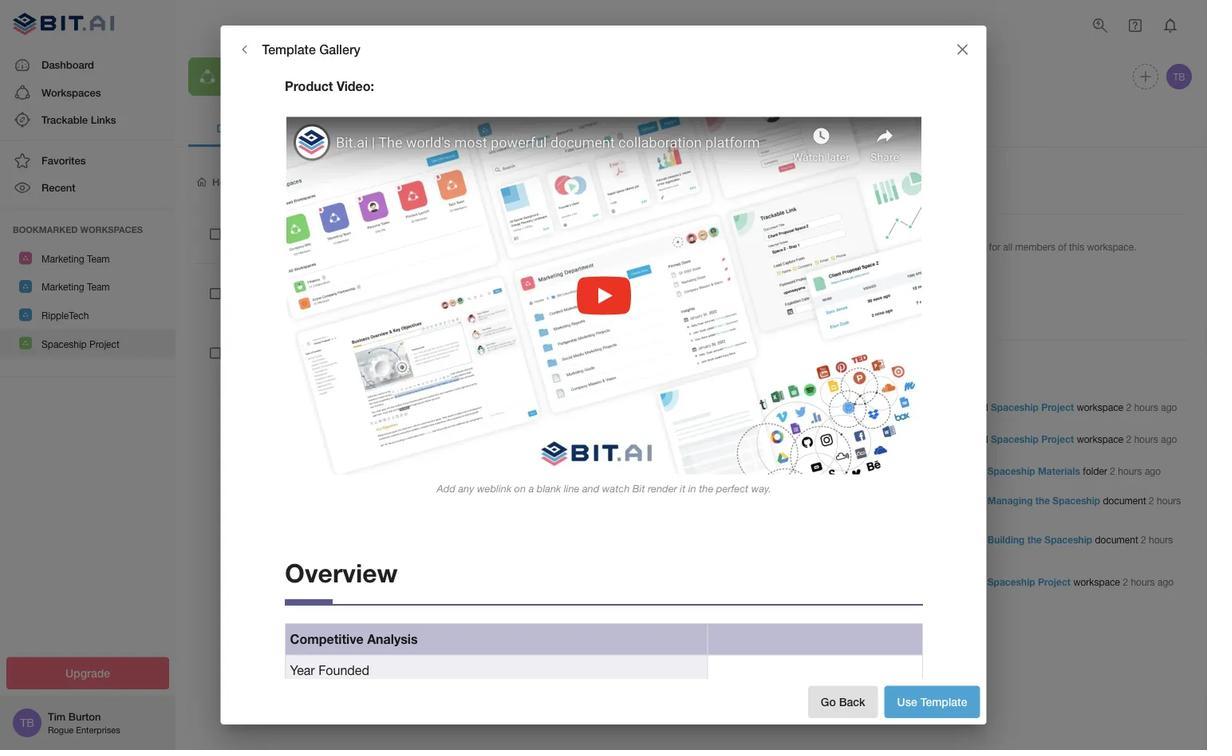 Task type: describe. For each thing, give the bounding box(es) containing it.
watch
[[602, 483, 629, 494]]

go back button
[[808, 686, 878, 718]]

overview
[[284, 558, 398, 588]]

trackable links button
[[0, 106, 176, 133]]

any
[[458, 483, 474, 494]]

2 for from the left
[[989, 241, 1001, 252]]

a
[[528, 483, 534, 494]]

today
[[900, 362, 928, 374]]

pin items for quick access for all members of this workspace.
[[874, 241, 1137, 252]]

the down managing the spaceship link at the right of page
[[1028, 534, 1042, 545]]

it
[[680, 483, 685, 494]]

spaceship project button
[[0, 329, 176, 357]]

workspace for the middle spaceship project "link"
[[1077, 434, 1124, 445]]

dashboard button
[[0, 52, 176, 79]]

created by tim burton 2 hours ago for spaceship
[[278, 242, 416, 252]]

managing the spaceship link
[[988, 495, 1101, 506]]

pinned
[[874, 193, 915, 208]]

recent button
[[0, 174, 176, 202]]

way.
[[751, 483, 771, 494]]

rippletech button
[[0, 301, 176, 329]]

1 horizontal spatial materials
[[1038, 466, 1081, 477]]

the down spaceship materials link
[[1036, 495, 1050, 506]]

create new
[[776, 176, 836, 189]]

render
[[648, 483, 677, 494]]

access
[[956, 241, 987, 252]]

all
[[1003, 241, 1013, 252]]

library
[[384, 121, 432, 134]]

line
[[564, 483, 579, 494]]

by for building
[[311, 301, 321, 312]]

create new button
[[763, 166, 849, 198]]

tb inside button
[[1173, 71, 1185, 82]]

documents link
[[188, 109, 316, 147]]

the down building the spaceship
[[336, 338, 353, 352]]

created for building the spaceship
[[953, 534, 985, 545]]

tb button
[[1164, 61, 1195, 92]]

bookmarked
[[13, 224, 78, 235]]

add
[[436, 483, 455, 494]]

rippletech
[[41, 310, 89, 321]]

created for managing the spaceship
[[953, 495, 985, 506]]

insights link
[[444, 109, 571, 147]]

workspaces
[[41, 86, 101, 98]]

go back
[[821, 695, 866, 709]]

0 horizontal spatial managing
[[278, 338, 332, 352]]

insights inside 'tab list'
[[482, 121, 534, 134]]

marketing team for first marketing team button from the bottom
[[41, 281, 110, 293]]

team for first marketing team button from the bottom
[[87, 281, 110, 293]]

workspaces
[[80, 224, 143, 235]]

template inside button
[[921, 695, 968, 709]]

content
[[328, 121, 381, 134]]

founded
[[318, 663, 369, 677]]

remove favorite image
[[411, 276, 430, 295]]

analysis
[[367, 631, 417, 647]]

content library link
[[316, 109, 444, 147]]

managing the spaceship
[[278, 338, 415, 352]]

spaceship project inside button
[[41, 338, 120, 349]]

the down spaceship materials
[[326, 279, 344, 293]]

marketing team for 1st marketing team button from the top
[[41, 253, 110, 264]]

back
[[839, 695, 866, 709]]

perfect
[[716, 483, 748, 494]]

upgrade
[[65, 667, 110, 680]]

updated for top spaceship project "link"
[[953, 402, 989, 413]]

2 marketing from the top
[[41, 281, 84, 293]]

tim burton rogue enterprises
[[48, 710, 120, 735]]

trackable links
[[41, 113, 116, 126]]

0 horizontal spatial building
[[278, 279, 323, 293]]

created for spaceship materials
[[278, 242, 309, 252]]

spaceship materials link
[[988, 466, 1081, 477]]

2 marketing team button from the top
[[0, 272, 176, 301]]

1 marketing from the top
[[41, 253, 84, 264]]

product video:
[[284, 79, 374, 94]]

spaceship inside button
[[41, 338, 87, 349]]

workspaces button
[[0, 79, 176, 106]]

1 horizontal spatial spaceship project
[[239, 68, 360, 85]]

spaceship materials
[[278, 219, 390, 233]]

1 for from the left
[[916, 241, 928, 252]]

tim burton updated spaceship project workspace 2 hours ago for the middle spaceship project "link"
[[903, 434, 1177, 445]]

2 vertical spatial spaceship project link
[[988, 577, 1071, 588]]

overview dialog
[[221, 0, 987, 750]]

2 vertical spatial workspace
[[1074, 577, 1120, 588]]

document for created building the spaceship document
[[1095, 534, 1139, 545]]

links
[[91, 113, 116, 126]]

settings
[[608, 121, 662, 134]]

weblink
[[477, 483, 511, 494]]

documents
[[216, 121, 288, 134]]

add any weblink on a blank line and watch bit render it in the perfect way.
[[436, 483, 771, 494]]

year
[[290, 663, 315, 677]]

building the spaceship link
[[988, 534, 1093, 545]]

in
[[688, 483, 696, 494]]

created by tim burton 2 hours ago for managing
[[278, 361, 416, 371]]

favorites button
[[0, 147, 176, 174]]

0 horizontal spatial template
[[262, 42, 316, 57]]

0 horizontal spatial materials
[[339, 219, 390, 233]]

2 hours ago for managing
[[903, 495, 1181, 519]]

1 vertical spatial building
[[988, 534, 1025, 545]]

created for spaceship project
[[953, 577, 985, 588]]

created for managing the spaceship
[[278, 361, 309, 371]]

1 marketing team button from the top
[[0, 244, 176, 272]]

rogue
[[48, 725, 74, 735]]

tab list containing documents
[[188, 109, 1195, 147]]



Task type: locate. For each thing, give the bounding box(es) containing it.
1 horizontal spatial building
[[988, 534, 1025, 545]]

on
[[514, 483, 526, 494]]

competitive analysis
[[290, 631, 417, 647]]

template gallery
[[262, 42, 361, 57]]

enterprises
[[76, 725, 120, 735]]

building down spaceship materials
[[278, 279, 323, 293]]

1 vertical spatial materials
[[1038, 466, 1081, 477]]

1 team from the top
[[87, 253, 110, 264]]

2 team from the top
[[87, 281, 110, 293]]

3 created by tim burton 2 hours ago from the top
[[278, 361, 416, 371]]

burton inside tim burton rogue enterprises
[[68, 710, 101, 723]]

by for managing
[[311, 361, 321, 371]]

use template
[[897, 695, 968, 709]]

1 vertical spatial insights
[[874, 319, 920, 334]]

blank
[[537, 483, 561, 494]]

home link
[[195, 175, 241, 189]]

1 vertical spatial tim burton updated spaceship project workspace 2 hours ago
[[903, 434, 1177, 445]]

by
[[311, 242, 321, 252], [311, 301, 321, 312], [311, 361, 321, 371]]

created spaceship project workspace 2 hours ago
[[950, 577, 1174, 588]]

1 horizontal spatial managing
[[988, 495, 1033, 506]]

2 created from the top
[[278, 301, 309, 312]]

1 vertical spatial marketing team
[[41, 281, 110, 293]]

materials
[[339, 219, 390, 233], [1038, 466, 1081, 477]]

favorite image
[[421, 336, 440, 355]]

1 vertical spatial workspace
[[1077, 434, 1124, 445]]

created managing the spaceship document
[[950, 495, 1147, 506]]

of
[[1058, 241, 1067, 252]]

by down building the spaceship
[[311, 301, 321, 312]]

0 vertical spatial document
[[1103, 495, 1147, 506]]

2 created by tim burton 2 hours ago from the top
[[278, 301, 416, 312]]

1 2 hours ago from the top
[[903, 495, 1181, 519]]

0 vertical spatial 2 hours ago
[[903, 495, 1181, 519]]

for left quick
[[916, 241, 928, 252]]

members
[[1015, 241, 1056, 252]]

marketing team down bookmarked workspaces
[[41, 253, 110, 264]]

home
[[212, 176, 241, 188]]

project inside button
[[89, 338, 120, 349]]

materials up "created managing the spaceship document"
[[1038, 466, 1081, 477]]

workspace.
[[1087, 241, 1137, 252]]

0 vertical spatial tb
[[1173, 71, 1185, 82]]

1 vertical spatial spaceship project link
[[991, 434, 1074, 445]]

created by tim burton 2 hours ago
[[278, 242, 416, 252], [278, 301, 416, 312], [278, 361, 416, 371]]

created down spaceship materials
[[278, 242, 309, 252]]

1 created by tim burton 2 hours ago from the top
[[278, 242, 416, 252]]

marketing team up rippletech at the top
[[41, 281, 110, 293]]

1 vertical spatial created by tim burton 2 hours ago
[[278, 301, 416, 312]]

ago
[[401, 242, 416, 252], [401, 301, 416, 312], [401, 361, 416, 371], [1161, 402, 1177, 413], [1161, 434, 1177, 445], [1145, 466, 1161, 477], [903, 508, 919, 519], [903, 548, 919, 559], [1158, 577, 1174, 588]]

created spaceship materials folder 2 hours ago
[[950, 466, 1161, 477]]

the right in
[[699, 483, 713, 494]]

0 vertical spatial marketing team
[[41, 253, 110, 264]]

0 vertical spatial materials
[[339, 219, 390, 233]]

2 tim burton updated spaceship project workspace 2 hours ago from the top
[[903, 434, 1177, 445]]

workspace
[[1077, 402, 1124, 413], [1077, 434, 1124, 445], [1074, 577, 1120, 588]]

by down managing the spaceship
[[311, 361, 321, 371]]

1 updated from the top
[[953, 402, 989, 413]]

trackable
[[41, 113, 88, 126]]

1 vertical spatial by
[[311, 301, 321, 312]]

3 created from the top
[[278, 361, 309, 371]]

by down spaceship materials
[[311, 242, 321, 252]]

2 hours ago for building
[[903, 534, 1173, 559]]

for
[[916, 241, 928, 252], [989, 241, 1001, 252]]

1 vertical spatial document
[[1095, 534, 1139, 545]]

created by tim burton 2 hours ago for building
[[278, 301, 416, 312]]

1 horizontal spatial for
[[989, 241, 1001, 252]]

0 vertical spatial created by tim burton 2 hours ago
[[278, 242, 416, 252]]

team for 1st marketing team button from the top
[[87, 253, 110, 264]]

0 vertical spatial spaceship project link
[[991, 402, 1074, 413]]

0 vertical spatial spaceship project
[[239, 68, 360, 85]]

building
[[278, 279, 323, 293], [988, 534, 1025, 545]]

use template button
[[885, 686, 980, 718]]

project
[[313, 68, 360, 85], [89, 338, 120, 349], [1042, 402, 1074, 413], [1042, 434, 1074, 445], [1038, 577, 1071, 588]]

created down building the spaceship
[[278, 301, 309, 312]]

1 created from the top
[[278, 242, 309, 252]]

building the spaceship
[[278, 279, 405, 293]]

gallery
[[319, 42, 361, 57]]

0 vertical spatial insights
[[482, 121, 534, 134]]

go
[[821, 695, 836, 709]]

spaceship project
[[239, 68, 360, 85], [41, 338, 120, 349]]

1 by from the top
[[311, 242, 321, 252]]

0 vertical spatial template
[[262, 42, 316, 57]]

created building the spaceship document
[[950, 534, 1139, 545]]

spaceship project down template gallery
[[239, 68, 360, 85]]

competitive
[[290, 631, 363, 647]]

team down workspaces
[[87, 253, 110, 264]]

document
[[1103, 495, 1147, 506], [1095, 534, 1139, 545]]

1 horizontal spatial tb
[[1173, 71, 1185, 82]]

team
[[87, 253, 110, 264], [87, 281, 110, 293]]

created for building the spaceship
[[278, 301, 309, 312]]

the inside overview dialog
[[699, 483, 713, 494]]

marketing up rippletech at the top
[[41, 281, 84, 293]]

0 horizontal spatial insights
[[482, 121, 534, 134]]

document down folder
[[1103, 495, 1147, 506]]

2 updated from the top
[[953, 434, 989, 445]]

this
[[1069, 241, 1085, 252]]

0 horizontal spatial for
[[916, 241, 928, 252]]

favorites
[[41, 154, 86, 167]]

quick
[[930, 241, 954, 252]]

0 horizontal spatial spaceship project
[[41, 338, 120, 349]]

and
[[582, 483, 599, 494]]

created down managing the spaceship
[[278, 361, 309, 371]]

created
[[953, 466, 985, 477], [953, 495, 985, 506], [953, 534, 985, 545], [953, 577, 985, 588]]

managing down spaceship materials link
[[988, 495, 1033, 506]]

burton
[[340, 242, 367, 252], [340, 301, 367, 312], [340, 361, 367, 371], [921, 402, 950, 413], [921, 434, 950, 445], [68, 710, 101, 723]]

managing down building the spaceship
[[278, 338, 332, 352]]

1 vertical spatial template
[[921, 695, 968, 709]]

product
[[284, 79, 333, 94]]

2 hours ago
[[903, 495, 1181, 519], [903, 534, 1173, 559]]

1 vertical spatial updated
[[953, 434, 989, 445]]

2 vertical spatial created by tim burton 2 hours ago
[[278, 361, 416, 371]]

settings link
[[571, 109, 699, 147]]

2 vertical spatial by
[[311, 361, 321, 371]]

video:
[[336, 79, 374, 94]]

1 tim burton updated spaceship project workspace 2 hours ago from the top
[[903, 402, 1177, 413]]

1 horizontal spatial template
[[921, 695, 968, 709]]

created by tim burton 2 hours ago down managing the spaceship
[[278, 361, 416, 371]]

0 horizontal spatial tb
[[20, 716, 34, 729]]

by for spaceship
[[311, 242, 321, 252]]

tab list
[[188, 109, 1195, 147]]

0 vertical spatial managing
[[278, 338, 332, 352]]

bookmarked workspaces
[[13, 224, 143, 235]]

spaceship project down rippletech button
[[41, 338, 120, 349]]

2 2 hours ago from the top
[[903, 534, 1173, 559]]

updated
[[953, 402, 989, 413], [953, 434, 989, 445]]

0 vertical spatial updated
[[953, 402, 989, 413]]

1 horizontal spatial insights
[[874, 319, 920, 334]]

folder
[[1083, 466, 1108, 477]]

2 by from the top
[[311, 301, 321, 312]]

spaceship
[[239, 68, 309, 85], [278, 219, 336, 233], [347, 279, 405, 293], [357, 338, 415, 352], [41, 338, 87, 349], [991, 402, 1039, 413], [991, 434, 1039, 445], [988, 466, 1035, 477], [1053, 495, 1101, 506], [1045, 534, 1093, 545], [988, 577, 1035, 588]]

favorite image
[[396, 217, 415, 236]]

template
[[262, 42, 316, 57], [921, 695, 968, 709]]

recent
[[41, 181, 76, 194]]

created by tim burton 2 hours ago down spaceship materials
[[278, 242, 416, 252]]

1 created from the top
[[953, 466, 985, 477]]

2 vertical spatial created
[[278, 361, 309, 371]]

managing
[[278, 338, 332, 352], [988, 495, 1033, 506]]

building down managing the spaceship link at the right of page
[[988, 534, 1025, 545]]

1 marketing team from the top
[[41, 253, 110, 264]]

marketing team button
[[0, 244, 176, 272], [0, 272, 176, 301]]

pinned items
[[874, 193, 951, 208]]

team up rippletech button
[[87, 281, 110, 293]]

created by tim burton 2 hours ago down building the spaceship
[[278, 301, 416, 312]]

for left all
[[989, 241, 1001, 252]]

items
[[919, 193, 951, 208]]

materials left favorite icon
[[339, 219, 390, 233]]

2 hours ago up "building the spaceship" 'link'
[[903, 495, 1181, 519]]

4 created from the top
[[953, 577, 985, 588]]

1 vertical spatial created
[[278, 301, 309, 312]]

pin
[[874, 241, 888, 252]]

template right use on the right of page
[[921, 695, 968, 709]]

bit
[[632, 483, 645, 494]]

create
[[776, 176, 810, 189]]

0 vertical spatial building
[[278, 279, 323, 293]]

dashboard
[[41, 59, 94, 71]]

0 vertical spatial marketing
[[41, 253, 84, 264]]

year founded
[[290, 663, 369, 677]]

document up created spaceship project workspace 2 hours ago
[[1095, 534, 1139, 545]]

tim burton updated spaceship project workspace 2 hours ago for top spaceship project "link"
[[903, 402, 1177, 413]]

items
[[890, 241, 914, 252]]

marketing down bookmarked workspaces
[[41, 253, 84, 264]]

1 vertical spatial marketing
[[41, 281, 84, 293]]

1 vertical spatial team
[[87, 281, 110, 293]]

1 vertical spatial 2 hours ago
[[903, 534, 1173, 559]]

0 vertical spatial team
[[87, 253, 110, 264]]

remove bookmark image
[[369, 67, 388, 86]]

0 vertical spatial workspace
[[1077, 402, 1124, 413]]

3 created from the top
[[953, 534, 985, 545]]

0 vertical spatial by
[[311, 242, 321, 252]]

1 vertical spatial spaceship project
[[41, 338, 120, 349]]

the
[[326, 279, 344, 293], [336, 338, 353, 352], [699, 483, 713, 494], [1036, 495, 1050, 506], [1028, 534, 1042, 545]]

content library
[[328, 121, 432, 134]]

hours
[[377, 242, 399, 252], [377, 301, 399, 312], [377, 361, 399, 371], [1134, 402, 1159, 413], [1134, 434, 1159, 445], [1118, 466, 1142, 477], [1157, 495, 1181, 506], [1149, 534, 1173, 545], [1131, 577, 1155, 588]]

new
[[813, 176, 836, 189]]

1 vertical spatial managing
[[988, 495, 1033, 506]]

3 by from the top
[[311, 361, 321, 371]]

document for created managing the spaceship document
[[1103, 495, 1147, 506]]

insights
[[482, 121, 534, 134], [874, 319, 920, 334]]

marketing team button up rippletech at the top
[[0, 272, 176, 301]]

marketing team button down bookmarked workspaces
[[0, 244, 176, 272]]

updated for the middle spaceship project "link"
[[953, 434, 989, 445]]

upgrade button
[[6, 657, 169, 689]]

0 vertical spatial created
[[278, 242, 309, 252]]

created for spaceship materials
[[953, 466, 985, 477]]

tim inside tim burton rogue enterprises
[[48, 710, 66, 723]]

2 marketing team from the top
[[41, 281, 110, 293]]

workspace for top spaceship project "link"
[[1077, 402, 1124, 413]]

2 created from the top
[[953, 495, 985, 506]]

1 vertical spatial tb
[[20, 716, 34, 729]]

template up product
[[262, 42, 316, 57]]

2 hours ago up created spaceship project workspace 2 hours ago
[[903, 534, 1173, 559]]

use
[[897, 695, 918, 709]]

0 vertical spatial tim burton updated spaceship project workspace 2 hours ago
[[903, 402, 1177, 413]]



Task type: vqa. For each thing, say whether or not it's contained in the screenshot.
Insights within the tab list
yes



